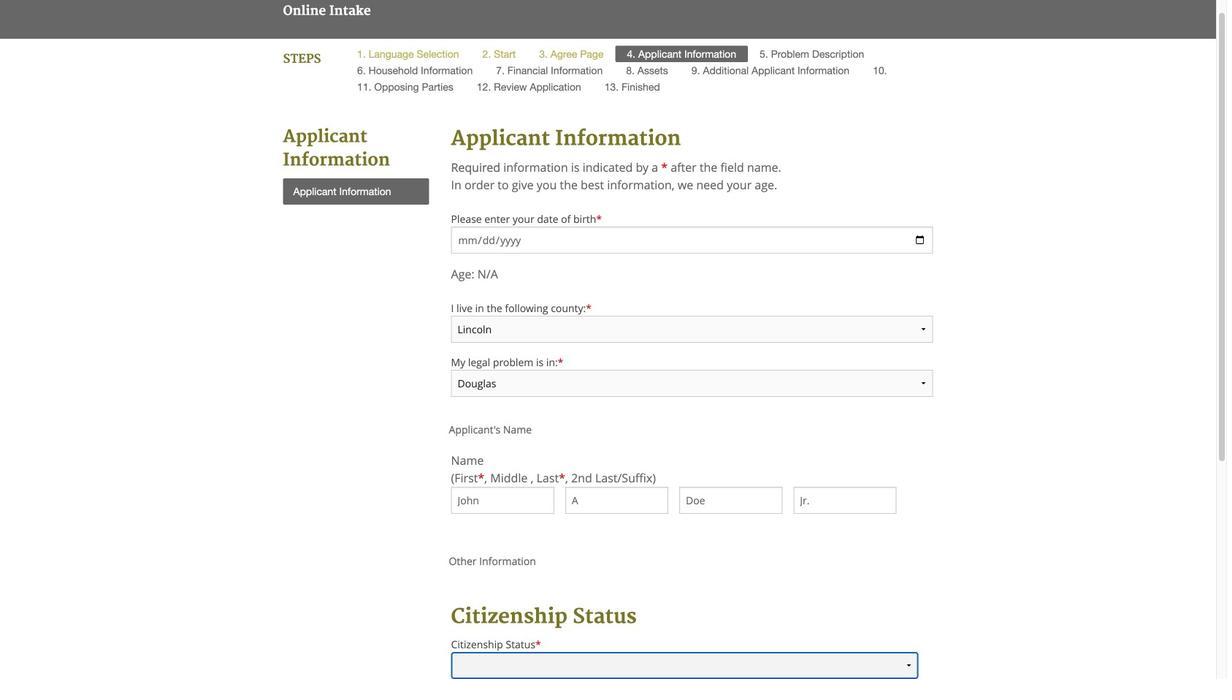 Task type: vqa. For each thing, say whether or not it's contained in the screenshot.
date field
yes



Task type: locate. For each thing, give the bounding box(es) containing it.
Suffix text field
[[794, 487, 897, 514]]

Middle text field
[[566, 487, 669, 514]]

Last* text field
[[680, 487, 783, 514]]

None date field
[[451, 227, 934, 254]]



Task type: describe. For each thing, give the bounding box(es) containing it.
First* text field
[[451, 487, 555, 514]]



